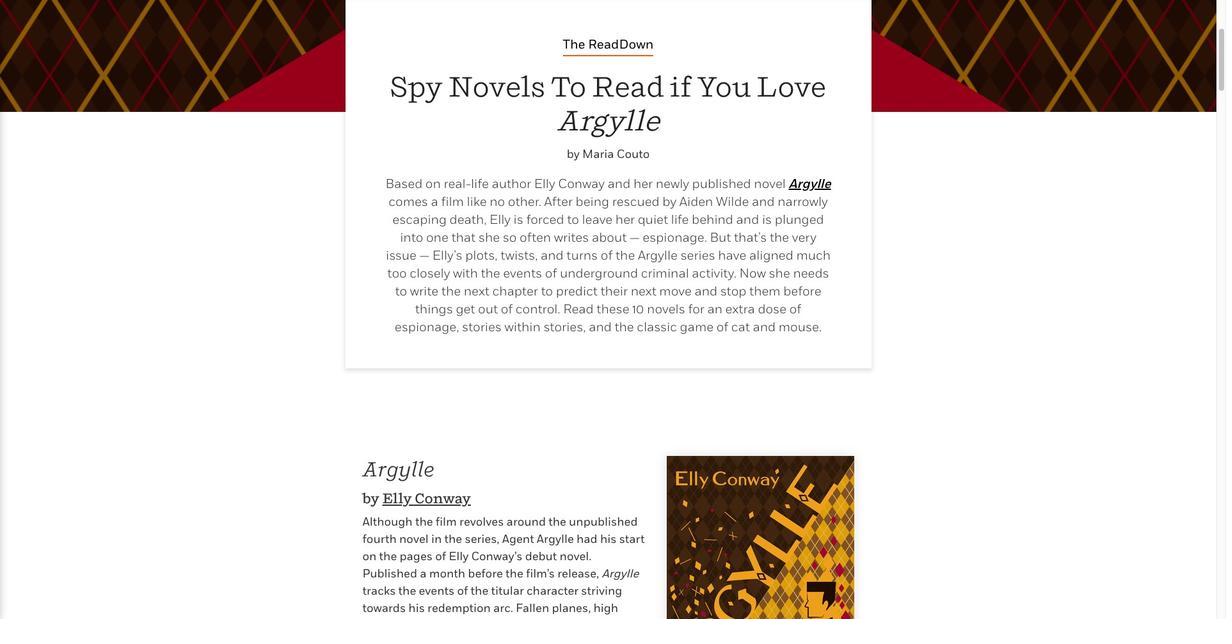 Task type: describe. For each thing, give the bounding box(es) containing it.
to
[[551, 69, 587, 103]]

before inside although the film revolves around the unpublished fourth novel in the series, agent argylle had his start on the pages of elly conway's debut novel. published a month before the film's release,
[[468, 567, 503, 581]]

on inside 'based on real-life author elly conway and her newly published novel argylle comes a film like no other. after being rescued by aiden wilde and narrowly escaping death, elly is forced to leave her quiet life behind and is plunged into one that she so often writes about — espionage. but that's the very issue — elly's plots, twists, and turns of the argylle series have aligned much too closely with the events of underground criminal activity. now she needs to write the next chapter to predict their next move and stop them before things get out of control. read these 10 novels for an extra dose of espionage, stories within stories, and the classic game of cat and mouse.'
[[426, 176, 441, 192]]

love
[[757, 69, 827, 103]]

spy
[[390, 69, 443, 103]]

although the film revolves around the unpublished fourth novel in the series, agent argylle had his start on the pages of elly conway's debut novel. published a month before the film's release,
[[363, 516, 645, 581]]

by maria couto
[[567, 147, 650, 161]]

now
[[740, 266, 766, 281]]

the right in
[[445, 533, 462, 546]]

dose
[[758, 302, 787, 317]]

1 next from the left
[[464, 284, 490, 299]]

conway's
[[472, 550, 523, 564]]

1 is from the left
[[514, 212, 524, 227]]

around
[[507, 516, 546, 529]]

1 vertical spatial her
[[616, 212, 635, 227]]

quiet
[[638, 212, 668, 227]]

events inside 'based on real-life author elly conway and her newly published novel argylle comes a film like no other. after being rescued by aiden wilde and narrowly escaping death, elly is forced to leave her quiet life behind and is plunged into one that she so often writes about — espionage. but that's the very issue — elly's plots, twists, and turns of the argylle series have aligned much too closely with the events of underground criminal activity. now she needs to write the next chapter to predict their next move and stop them before things get out of control. read these 10 novels for an extra dose of espionage, stories within stories, and the classic game of cat and mouse.'
[[503, 266, 542, 281]]

much
[[797, 248, 831, 263]]

newly
[[656, 176, 690, 192]]

elly conway link
[[383, 490, 471, 507]]

month
[[429, 567, 466, 581]]

the readdown
[[563, 36, 654, 52]]

death,
[[450, 212, 487, 227]]

game
[[680, 320, 714, 335]]

criminal
[[641, 266, 689, 281]]

elly up "after"
[[534, 176, 556, 192]]

rescued
[[613, 194, 660, 210]]

although
[[363, 516, 413, 529]]

the down with
[[442, 284, 461, 299]]

0 horizontal spatial to
[[395, 284, 407, 299]]

readdown
[[589, 36, 654, 52]]

needs
[[794, 266, 830, 281]]

elly down 'no'
[[490, 212, 511, 227]]

out
[[478, 302, 498, 317]]

aligned
[[750, 248, 794, 263]]

had
[[577, 533, 598, 546]]

published
[[363, 567, 417, 581]]

0 horizontal spatial she
[[479, 230, 500, 245]]

1 vertical spatial conway
[[415, 490, 471, 507]]

other.
[[508, 194, 542, 210]]

film inside 'based on real-life author elly conway and her newly published novel argylle comes a film like no other. after being rescued by aiden wilde and narrowly escaping death, elly is forced to leave her quiet life behind and is plunged into one that she so often writes about — espionage. but that's the very issue — elly's plots, twists, and turns of the argylle series have aligned much too closely with the events of underground criminal activity. now she needs to write the next chapter to predict their next move and stop them before things get out of control. read these 10 novels for an extra dose of espionage, stories within stories, and the classic game of cat and mouse.'
[[441, 194, 464, 210]]

revolves
[[460, 516, 504, 529]]

within
[[505, 320, 541, 335]]

2 next from the left
[[631, 284, 657, 299]]

his inside argylle tracks the events of the titular character striving towards his redemption arc. fallen planes, high speed trains, and missing treasure are all connect
[[409, 602, 425, 615]]

1 horizontal spatial life
[[671, 212, 689, 227]]

often
[[520, 230, 551, 245]]

argylle up by elly conway
[[363, 457, 435, 482]]

a inside 'based on real-life author elly conway and her newly published novel argylle comes a film like no other. after being rescued by aiden wilde and narrowly escaping death, elly is forced to leave her quiet life behind and is plunged into one that she so often writes about — espionage. but that's the very issue — elly's plots, twists, and turns of the argylle series have aligned much too closely with the events of underground criminal activity. now she needs to write the next chapter to predict their next move and stop them before things get out of control. read these 10 novels for an extra dose of espionage, stories within stories, and the classic game of cat and mouse.'
[[431, 194, 438, 210]]

and inside argylle tracks the events of the titular character striving towards his redemption arc. fallen planes, high speed trains, and missing treasure are all connect
[[435, 619, 456, 620]]

and up the rescued
[[608, 176, 631, 192]]

speed
[[363, 619, 395, 620]]

by inside 'based on real-life author elly conway and her newly published novel argylle comes a film like no other. after being rescued by aiden wilde and narrowly escaping death, elly is forced to leave her quiet life behind and is plunged into one that she so often writes about — espionage. but that's the very issue — elly's plots, twists, and turns of the argylle series have aligned much too closely with the events of underground criminal activity. now she needs to write the next chapter to predict their next move and stop them before things get out of control. read these 10 novels for an extra dose of espionage, stories within stories, and the classic game of cat and mouse.'
[[663, 194, 677, 210]]

the right "around"
[[549, 516, 567, 529]]

arc.
[[494, 602, 513, 615]]

series
[[681, 248, 716, 263]]

and up the that's
[[737, 212, 760, 227]]

that
[[452, 230, 476, 245]]

predict
[[556, 284, 598, 299]]

argylle inside although the film revolves around the unpublished fourth novel in the series, agent argylle had his start on the pages of elly conway's debut novel. published a month before the film's release,
[[537, 533, 574, 546]]

get
[[456, 302, 475, 317]]

stories,
[[544, 320, 586, 335]]

of right out
[[501, 302, 513, 317]]

elly inside although the film revolves around the unpublished fourth novel in the series, agent argylle had his start on the pages of elly conway's debut novel. published a month before the film's release,
[[449, 550, 469, 564]]

the down about
[[616, 248, 635, 263]]

of up predict
[[545, 266, 557, 281]]

an
[[708, 302, 723, 317]]

cat
[[732, 320, 750, 335]]

elly's
[[433, 248, 463, 263]]

0 vertical spatial her
[[634, 176, 653, 192]]

so
[[503, 230, 517, 245]]

in
[[432, 533, 442, 546]]

planes,
[[552, 602, 591, 615]]

novels
[[647, 302, 686, 317]]

titular
[[491, 585, 524, 598]]

argylle inside argylle tracks the events of the titular character striving towards his redemption arc. fallen planes, high speed trains, and missing treasure are all connect
[[602, 567, 639, 581]]

move
[[660, 284, 692, 299]]

chapter
[[493, 284, 538, 299]]

issue
[[386, 248, 417, 263]]

1 horizontal spatial —
[[630, 230, 640, 245]]

redemption
[[428, 602, 491, 615]]

comes
[[389, 194, 428, 210]]

writes
[[554, 230, 589, 245]]

underground
[[560, 266, 638, 281]]

too
[[388, 266, 407, 281]]

0 horizontal spatial argylle link
[[363, 457, 435, 482]]

tracks
[[363, 585, 396, 598]]

closely
[[410, 266, 450, 281]]

of up mouse.
[[790, 302, 802, 317]]

but
[[710, 230, 731, 245]]

stop
[[721, 284, 747, 299]]

treasure
[[504, 619, 549, 620]]

of inside argylle tracks the events of the titular character striving towards his redemption arc. fallen planes, high speed trains, and missing treasure are all connect
[[457, 585, 468, 598]]

things
[[415, 302, 453, 317]]

and down often
[[541, 248, 564, 263]]

plots,
[[466, 248, 498, 263]]

very
[[793, 230, 817, 245]]

of inside although the film revolves around the unpublished fourth novel in the series, agent argylle had his start on the pages of elly conway's debut novel. published a month before the film's release,
[[435, 550, 446, 564]]

argylle up narrowly
[[789, 176, 831, 192]]

their
[[601, 284, 628, 299]]

control.
[[516, 302, 561, 317]]

2 is from the left
[[762, 212, 772, 227]]

the
[[563, 36, 586, 52]]

no
[[490, 194, 505, 210]]

being
[[576, 194, 610, 210]]

escaping
[[393, 212, 447, 227]]

agent
[[502, 533, 534, 546]]

novel inside although the film revolves around the unpublished fourth novel in the series, agent argylle had his start on the pages of elly conway's debut novel. published a month before the film's release,
[[400, 533, 429, 546]]

of left cat
[[717, 320, 729, 335]]



Task type: vqa. For each thing, say whether or not it's contained in the screenshot.
Elly in the The Although The Film Revolves Around The Unpublished Fourth Novel In The Series, Agent Argylle Had His Start On The Pages Of Elly Conway'S Debut Novel. Published A Month Before The Film'S Release,
yes



Task type: locate. For each thing, give the bounding box(es) containing it.
have
[[719, 248, 747, 263]]

to up the control. at the left of page
[[541, 284, 553, 299]]

by up although
[[363, 490, 380, 507]]

next up get
[[464, 284, 490, 299]]

1 vertical spatial —
[[420, 248, 430, 263]]

on inside although the film revolves around the unpublished fourth novel in the series, agent argylle had his start on the pages of elly conway's debut novel. published a month before the film's release,
[[363, 550, 377, 564]]

novel up pages
[[400, 533, 429, 546]]

argylle up debut
[[537, 533, 574, 546]]

the down plots,
[[481, 266, 500, 281]]

his inside although the film revolves around the unpublished fourth novel in the series, agent argylle had his start on the pages of elly conway's debut novel. published a month before the film's release,
[[601, 533, 617, 546]]

stories
[[462, 320, 502, 335]]

to up "writes"
[[567, 212, 579, 227]]

argylle inside spy novels to read if you love argylle
[[557, 103, 660, 137]]

start
[[620, 533, 645, 546]]

couto
[[617, 147, 650, 161]]

she
[[479, 230, 500, 245], [769, 266, 791, 281]]

read inside 'based on real-life author elly conway and her newly published novel argylle comes a film like no other. after being rescued by aiden wilde and narrowly escaping death, elly is forced to leave her quiet life behind and is plunged into one that she so often writes about — espionage. but that's the very issue — elly's plots, twists, and turns of the argylle series have aligned much too closely with the events of underground criminal activity. now she needs to write the next chapter to predict their next move and stop them before things get out of control. read these 10 novels for an extra dose of espionage, stories within stories, and the classic game of cat and mouse.'
[[564, 302, 594, 317]]

by elly conway
[[363, 490, 471, 507]]

2 horizontal spatial to
[[567, 212, 579, 227]]

narrowly
[[778, 194, 828, 210]]

1 horizontal spatial she
[[769, 266, 791, 281]]

0 horizontal spatial his
[[409, 602, 425, 615]]

next up 10
[[631, 284, 657, 299]]

0 vertical spatial before
[[784, 284, 822, 299]]

argylle link up narrowly
[[789, 176, 831, 192]]

2 horizontal spatial by
[[663, 194, 677, 210]]

1 horizontal spatial before
[[784, 284, 822, 299]]

of down in
[[435, 550, 446, 564]]

elly up although
[[383, 490, 412, 507]]

and down "activity."
[[695, 284, 718, 299]]

elly up month
[[449, 550, 469, 564]]

real-
[[444, 176, 471, 192]]

1 horizontal spatial next
[[631, 284, 657, 299]]

film inside although the film revolves around the unpublished fourth novel in the series, agent argylle had his start on the pages of elly conway's debut novel. published a month before the film's release,
[[436, 516, 457, 529]]

conway inside 'based on real-life author elly conway and her newly published novel argylle comes a film like no other. after being rescued by aiden wilde and narrowly escaping death, elly is forced to leave her quiet life behind and is plunged into one that she so often writes about — espionage. but that's the very issue — elly's plots, twists, and turns of the argylle series have aligned much too closely with the events of underground criminal activity. now she needs to write the next chapter to predict their next move and stop them before things get out of control. read these 10 novels for an extra dose of espionage, stories within stories, and the classic game of cat and mouse.'
[[558, 176, 605, 192]]

into
[[400, 230, 423, 245]]

his
[[601, 533, 617, 546], [409, 602, 425, 615]]

published
[[692, 176, 752, 192]]

events down the twists,
[[503, 266, 542, 281]]

argylle
[[557, 103, 660, 137], [789, 176, 831, 192], [638, 248, 678, 263], [363, 457, 435, 482], [537, 533, 574, 546], [602, 567, 639, 581]]

she down the aligned
[[769, 266, 791, 281]]

1 horizontal spatial to
[[541, 284, 553, 299]]

towards
[[363, 602, 406, 615]]

espionage,
[[395, 320, 459, 335]]

events down month
[[419, 585, 455, 598]]

is
[[514, 212, 524, 227], [762, 212, 772, 227]]

0 vertical spatial his
[[601, 533, 617, 546]]

his up the "trains,"
[[409, 602, 425, 615]]

the up in
[[415, 516, 433, 529]]

0 horizontal spatial life
[[471, 176, 489, 192]]

read down predict
[[564, 302, 594, 317]]

write
[[410, 284, 439, 299]]

0 vertical spatial argylle link
[[789, 176, 831, 192]]

and down these
[[589, 320, 612, 335]]

0 vertical spatial she
[[479, 230, 500, 245]]

0 vertical spatial film
[[441, 194, 464, 210]]

twists,
[[501, 248, 538, 263]]

fourth
[[363, 533, 397, 546]]

the up titular
[[506, 567, 524, 581]]

on down fourth at the left of the page
[[363, 550, 377, 564]]

0 vertical spatial conway
[[558, 176, 605, 192]]

of up redemption
[[457, 585, 468, 598]]

0 vertical spatial on
[[426, 176, 441, 192]]

1 horizontal spatial events
[[503, 266, 542, 281]]

release,
[[558, 567, 599, 581]]

a inside although the film revolves around the unpublished fourth novel in the series, agent argylle had his start on the pages of elly conway's debut novel. published a month before the film's release,
[[420, 567, 427, 581]]

1 horizontal spatial conway
[[558, 176, 605, 192]]

life up like
[[471, 176, 489, 192]]

0 horizontal spatial novel
[[400, 533, 429, 546]]

by down newly
[[663, 194, 677, 210]]

espionage.
[[643, 230, 707, 245]]

0 vertical spatial by
[[567, 147, 580, 161]]

on left real-
[[426, 176, 441, 192]]

unpublished
[[569, 516, 638, 529]]

read inside spy novels to read if you love argylle
[[592, 69, 664, 103]]

the readdown link
[[563, 35, 654, 56]]

a up escaping
[[431, 194, 438, 210]]

character
[[527, 585, 579, 598]]

1 vertical spatial she
[[769, 266, 791, 281]]

0 horizontal spatial events
[[419, 585, 455, 598]]

life up espionage.
[[671, 212, 689, 227]]

1 vertical spatial a
[[420, 567, 427, 581]]

the down these
[[615, 320, 634, 335]]

film up in
[[436, 516, 457, 529]]

by
[[567, 147, 580, 161], [663, 194, 677, 210], [363, 490, 380, 507]]

events
[[503, 266, 542, 281], [419, 585, 455, 598]]

spy novels to read if you love argylle
[[390, 69, 827, 137]]

extra
[[726, 302, 755, 317]]

leave
[[582, 212, 613, 227]]

1 vertical spatial read
[[564, 302, 594, 317]]

1 vertical spatial before
[[468, 567, 503, 581]]

novel
[[754, 176, 786, 192], [400, 533, 429, 546]]

— up 'closely'
[[420, 248, 430, 263]]

1 vertical spatial novel
[[400, 533, 429, 546]]

all
[[572, 619, 585, 620]]

and down redemption
[[435, 619, 456, 620]]

to down too
[[395, 284, 407, 299]]

1 horizontal spatial is
[[762, 212, 772, 227]]

if
[[670, 69, 692, 103]]

2 vertical spatial by
[[363, 490, 380, 507]]

0 horizontal spatial is
[[514, 212, 524, 227]]

argylle link up by elly conway
[[363, 457, 435, 482]]

argylle book cover picture image
[[667, 457, 854, 620]]

before down conway's
[[468, 567, 503, 581]]

them
[[750, 284, 781, 299]]

0 horizontal spatial conway
[[415, 490, 471, 507]]

events inside argylle tracks the events of the titular character striving towards his redemption arc. fallen planes, high speed trains, and missing treasure are all connect
[[419, 585, 455, 598]]

and
[[608, 176, 631, 192], [752, 194, 775, 210], [737, 212, 760, 227], [541, 248, 564, 263], [695, 284, 718, 299], [589, 320, 612, 335], [753, 320, 776, 335], [435, 619, 456, 620]]

1 horizontal spatial argylle link
[[789, 176, 831, 192]]

series,
[[465, 533, 500, 546]]

1 vertical spatial by
[[663, 194, 677, 210]]

author
[[492, 176, 532, 192]]

that's
[[734, 230, 767, 245]]

0 vertical spatial novel
[[754, 176, 786, 192]]

0 horizontal spatial before
[[468, 567, 503, 581]]

his down unpublished
[[601, 533, 617, 546]]

0 horizontal spatial on
[[363, 550, 377, 564]]

novel.
[[560, 550, 592, 564]]

1 vertical spatial on
[[363, 550, 377, 564]]

read
[[592, 69, 664, 103], [564, 302, 594, 317]]

conway up in
[[415, 490, 471, 507]]

0 horizontal spatial by
[[363, 490, 380, 507]]

plunged
[[775, 212, 824, 227]]

1 vertical spatial film
[[436, 516, 457, 529]]

based on real-life author elly conway and her newly published novel argylle comes a film like no other. after being rescued by aiden wilde and narrowly escaping death, elly is forced to leave her quiet life behind and is plunged into one that she so often writes about — espionage. but that's the very issue — elly's plots, twists, and turns of the argylle series have aligned much too closely with the events of underground criminal activity. now she needs to write the next chapter to predict their next move and stop them before things get out of control. read these 10 novels for an extra dose of espionage, stories within stories, and the classic game of cat and mouse.
[[386, 176, 831, 335]]

her down the rescued
[[616, 212, 635, 227]]

one
[[426, 230, 449, 245]]

based
[[386, 176, 423, 192]]

1 horizontal spatial his
[[601, 533, 617, 546]]

by for by elly conway
[[363, 490, 380, 507]]

novels
[[449, 69, 546, 103]]

by for by maria couto
[[567, 147, 580, 161]]

mouse.
[[779, 320, 822, 335]]

novel up narrowly
[[754, 176, 786, 192]]

and down dose
[[753, 320, 776, 335]]

— right about
[[630, 230, 640, 245]]

with
[[453, 266, 478, 281]]

like
[[467, 194, 487, 210]]

1 vertical spatial events
[[419, 585, 455, 598]]

to
[[567, 212, 579, 227], [395, 284, 407, 299], [541, 284, 553, 299]]

of
[[601, 248, 613, 263], [545, 266, 557, 281], [501, 302, 513, 317], [790, 302, 802, 317], [717, 320, 729, 335], [435, 550, 446, 564], [457, 585, 468, 598]]

0 vertical spatial events
[[503, 266, 542, 281]]

0 vertical spatial read
[[592, 69, 664, 103]]

argylle up striving
[[602, 567, 639, 581]]

is up the that's
[[762, 212, 772, 227]]

1 horizontal spatial on
[[426, 176, 441, 192]]

maria
[[583, 147, 614, 161]]

on
[[426, 176, 441, 192], [363, 550, 377, 564]]

elly
[[534, 176, 556, 192], [490, 212, 511, 227], [383, 490, 412, 507], [449, 550, 469, 564]]

is down other.
[[514, 212, 524, 227]]

behind
[[692, 212, 734, 227]]

1 vertical spatial his
[[409, 602, 425, 615]]

before down needs
[[784, 284, 822, 299]]

1 vertical spatial life
[[671, 212, 689, 227]]

trains,
[[398, 619, 432, 620]]

the up published
[[379, 550, 397, 564]]

high
[[594, 602, 619, 615]]

before inside 'based on real-life author elly conway and her newly published novel argylle comes a film like no other. after being rescued by aiden wilde and narrowly escaping death, elly is forced to leave her quiet life behind and is plunged into one that she so often writes about — espionage. but that's the very issue — elly's plots, twists, and turns of the argylle series have aligned much too closely with the events of underground criminal activity. now she needs to write the next chapter to predict their next move and stop them before things get out of control. read these 10 novels for an extra dose of espionage, stories within stories, and the classic game of cat and mouse.'
[[784, 284, 822, 299]]

argylle up criminal
[[638, 248, 678, 263]]

a
[[431, 194, 438, 210], [420, 567, 427, 581]]

her
[[634, 176, 653, 192], [616, 212, 635, 227]]

are
[[552, 619, 569, 620]]

1 horizontal spatial novel
[[754, 176, 786, 192]]

of down about
[[601, 248, 613, 263]]

striving
[[582, 585, 623, 598]]

a down pages
[[420, 567, 427, 581]]

0 horizontal spatial a
[[420, 567, 427, 581]]

by left maria
[[567, 147, 580, 161]]

activity.
[[692, 266, 737, 281]]

argylle link
[[789, 176, 831, 192], [363, 457, 435, 482]]

fallen
[[516, 602, 550, 615]]

1 horizontal spatial a
[[431, 194, 438, 210]]

her up the rescued
[[634, 176, 653, 192]]

conway up being at top left
[[558, 176, 605, 192]]

0 horizontal spatial next
[[464, 284, 490, 299]]

0 vertical spatial a
[[431, 194, 438, 210]]

after
[[545, 194, 573, 210]]

0 horizontal spatial —
[[420, 248, 430, 263]]

1 horizontal spatial by
[[567, 147, 580, 161]]

debut
[[525, 550, 557, 564]]

pages
[[400, 550, 433, 564]]

forced
[[527, 212, 564, 227]]

film down real-
[[441, 194, 464, 210]]

and right "wilde"
[[752, 194, 775, 210]]

the down published
[[399, 585, 416, 598]]

aiden
[[680, 194, 714, 210]]

the up redemption
[[471, 585, 489, 598]]

novel inside 'based on real-life author elly conway and her newly published novel argylle comes a film like no other. after being rescued by aiden wilde and narrowly escaping death, elly is forced to leave her quiet life behind and is plunged into one that she so often writes about — espionage. but that's the very issue — elly's plots, twists, and turns of the argylle series have aligned much too closely with the events of underground criminal activity. now she needs to write the next chapter to predict their next move and stop them before things get out of control. read these 10 novels for an extra dose of espionage, stories within stories, and the classic game of cat and mouse.'
[[754, 176, 786, 192]]

read down readdown
[[592, 69, 664, 103]]

0 vertical spatial life
[[471, 176, 489, 192]]

turns
[[567, 248, 598, 263]]

she up plots,
[[479, 230, 500, 245]]

1 vertical spatial argylle link
[[363, 457, 435, 482]]

you
[[697, 69, 751, 103]]

the up the aligned
[[770, 230, 790, 245]]

0 vertical spatial —
[[630, 230, 640, 245]]

argylle up by maria couto
[[557, 103, 660, 137]]



